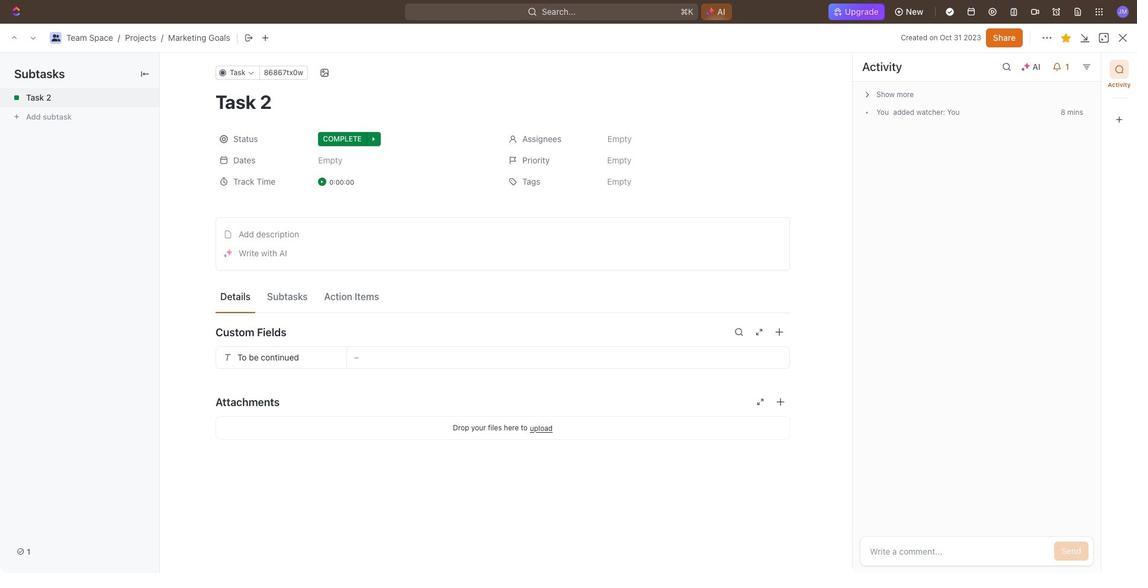 Task type: locate. For each thing, give the bounding box(es) containing it.
sidebar navigation
[[0, 50, 151, 574]]

task sidebar content section
[[850, 53, 1101, 574]]

tree
[[5, 338, 139, 559]]



Task type: describe. For each thing, give the bounding box(es) containing it.
tree inside 'sidebar' navigation
[[5, 338, 139, 559]]

user group image
[[51, 34, 60, 41]]

task sidebar navigation tab list
[[1107, 60, 1133, 129]]

Edit task name text field
[[216, 91, 790, 113]]



Task type: vqa. For each thing, say whether or not it's contained in the screenshot.
Inbox
no



